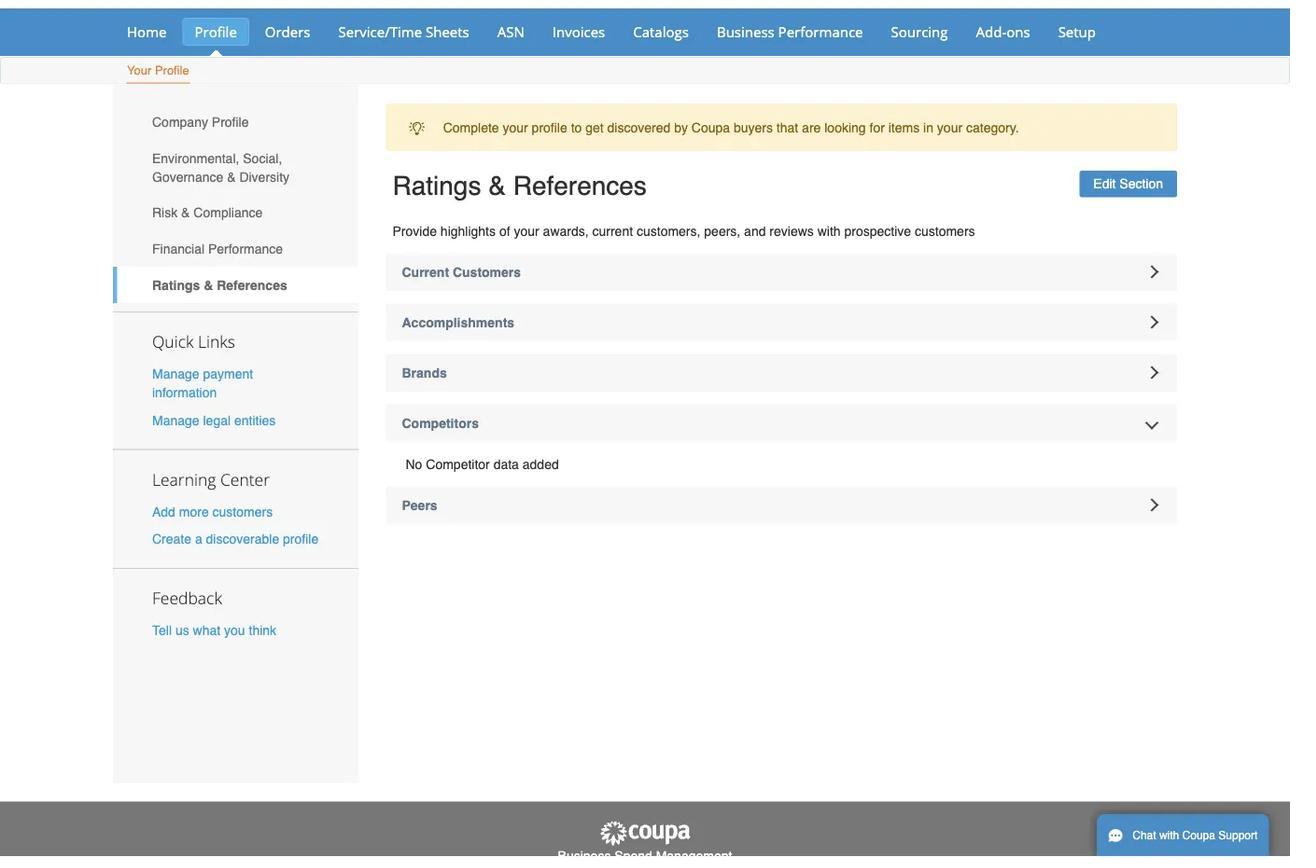 Task type: describe. For each thing, give the bounding box(es) containing it.
financial
[[152, 242, 204, 257]]

& down the financial performance
[[204, 278, 213, 293]]

edit section link
[[1080, 171, 1177, 197]]

chat with coupa support
[[1133, 830, 1258, 843]]

center
[[220, 469, 270, 491]]

business performance link
[[705, 18, 875, 46]]

tell
[[152, 623, 172, 638]]

ons
[[1007, 22, 1030, 41]]

risk & compliance link
[[113, 195, 358, 231]]

brands heading
[[386, 354, 1177, 392]]

discoverable
[[206, 532, 279, 547]]

quick
[[152, 331, 194, 353]]

profile inside alert
[[532, 120, 567, 135]]

to
[[571, 120, 582, 135]]

coupa inside button
[[1183, 830, 1216, 843]]

risk
[[152, 206, 178, 220]]

0 vertical spatial ratings & references
[[393, 171, 647, 201]]

0 vertical spatial ratings
[[393, 171, 481, 201]]

peers heading
[[386, 487, 1177, 524]]

manage legal entities
[[152, 413, 276, 428]]

home link
[[115, 18, 179, 46]]

financial performance
[[152, 242, 283, 257]]

complete
[[443, 120, 499, 135]]

quick links
[[152, 331, 235, 353]]

brands button
[[386, 354, 1177, 392]]

0 horizontal spatial profile
[[283, 532, 319, 547]]

chat with coupa support button
[[1097, 815, 1269, 858]]

asn
[[497, 22, 524, 41]]

sourcing link
[[879, 18, 960, 46]]

1 vertical spatial ratings
[[152, 278, 200, 293]]

catalogs
[[633, 22, 689, 41]]

no
[[406, 457, 422, 472]]

looking
[[825, 120, 866, 135]]

manage legal entities link
[[152, 413, 276, 428]]

business performance
[[717, 22, 863, 41]]

0 horizontal spatial coupa supplier portal image
[[99, 0, 340, 8]]

for
[[870, 120, 885, 135]]

your profile link
[[126, 59, 190, 84]]

legal
[[203, 413, 231, 428]]

complete your profile to get discovered by coupa buyers that are looking for items in your category. alert
[[386, 104, 1177, 151]]

edit section
[[1094, 177, 1163, 192]]

catalogs link
[[621, 18, 701, 46]]

environmental,
[[152, 151, 239, 166]]

awards,
[[543, 224, 589, 239]]

governance
[[152, 169, 223, 184]]

company profile
[[152, 115, 249, 130]]

0 horizontal spatial customers
[[212, 505, 273, 519]]

accomplishments heading
[[386, 304, 1177, 341]]

service/time
[[338, 22, 422, 41]]

feedback
[[152, 587, 222, 609]]

service/time sheets link
[[326, 18, 481, 46]]

peers
[[402, 498, 438, 513]]

add-ons link
[[964, 18, 1042, 46]]

provide highlights of your awards, current customers, peers, and reviews with prospective customers
[[393, 224, 975, 239]]

reviews
[[770, 224, 814, 239]]

discovered
[[607, 120, 671, 135]]

1 horizontal spatial coupa supplier portal image
[[598, 821, 692, 848]]

current customers heading
[[386, 253, 1177, 291]]

& inside environmental, social, governance & diversity
[[227, 169, 236, 184]]

ratings & references inside ratings & references link
[[152, 278, 287, 293]]

asn link
[[485, 18, 537, 46]]

entities
[[234, 413, 276, 428]]

create a discoverable profile link
[[152, 532, 319, 547]]

& right risk
[[181, 206, 190, 220]]

current
[[592, 224, 633, 239]]

create a discoverable profile
[[152, 532, 319, 547]]

profile for your profile
[[155, 63, 189, 77]]

provide
[[393, 224, 437, 239]]

accomplishments
[[402, 315, 514, 330]]

invoices link
[[540, 18, 617, 46]]

tell us what you think
[[152, 623, 276, 638]]

that
[[777, 120, 798, 135]]

add more customers link
[[152, 505, 273, 519]]

1 horizontal spatial references
[[513, 171, 647, 201]]

ratings & references link
[[113, 267, 358, 303]]

peers button
[[386, 487, 1177, 524]]

environmental, social, governance & diversity link
[[113, 140, 358, 195]]

manage payment information link
[[152, 367, 253, 401]]

diversity
[[239, 169, 289, 184]]

coupa inside alert
[[692, 120, 730, 135]]

profile for company profile
[[212, 115, 249, 130]]

category.
[[966, 120, 1019, 135]]

tell us what you think button
[[152, 622, 276, 640]]

peers,
[[704, 224, 741, 239]]

by
[[674, 120, 688, 135]]



Task type: vqa. For each thing, say whether or not it's contained in the screenshot.
Areas Served at the bottom of page
no



Task type: locate. For each thing, give the bounding box(es) containing it.
0 vertical spatial profile
[[195, 22, 237, 41]]

add-
[[976, 22, 1007, 41]]

of
[[499, 224, 510, 239]]

ratings & references down the financial performance
[[152, 278, 287, 293]]

competitors
[[402, 416, 479, 431]]

0 vertical spatial customers
[[915, 224, 975, 239]]

buyers
[[734, 120, 773, 135]]

1 vertical spatial coupa
[[1183, 830, 1216, 843]]

1 vertical spatial with
[[1159, 830, 1179, 843]]

add more customers
[[152, 505, 273, 519]]

manage for manage legal entities
[[152, 413, 199, 428]]

accomplishments button
[[386, 304, 1177, 341]]

profile right your
[[155, 63, 189, 77]]

profile right discoverable
[[283, 532, 319, 547]]

current customers button
[[386, 253, 1177, 291]]

1 manage from the top
[[152, 367, 199, 382]]

learning
[[152, 469, 216, 491]]

1 vertical spatial customers
[[212, 505, 273, 519]]

0 vertical spatial profile
[[532, 120, 567, 135]]

complete your profile to get discovered by coupa buyers that are looking for items in your category.
[[443, 120, 1019, 135]]

you
[[224, 623, 245, 638]]

manage down information
[[152, 413, 199, 428]]

performance
[[778, 22, 863, 41], [208, 242, 283, 257]]

& up of
[[488, 171, 506, 201]]

references
[[513, 171, 647, 201], [217, 278, 287, 293]]

& left diversity
[[227, 169, 236, 184]]

2 manage from the top
[[152, 413, 199, 428]]

1 horizontal spatial ratings
[[393, 171, 481, 201]]

customers up discoverable
[[212, 505, 273, 519]]

coupa left "support"
[[1183, 830, 1216, 843]]

manage payment information
[[152, 367, 253, 401]]

added
[[523, 457, 559, 472]]

manage inside manage payment information
[[152, 367, 199, 382]]

in
[[923, 120, 934, 135]]

company
[[152, 115, 208, 130]]

brands
[[402, 366, 447, 380]]

your right of
[[514, 224, 539, 239]]

current customers
[[402, 265, 521, 280]]

sheets
[[426, 22, 469, 41]]

ratings down financial
[[152, 278, 200, 293]]

with right reviews
[[818, 224, 841, 239]]

ratings up provide
[[393, 171, 481, 201]]

home
[[127, 22, 167, 41]]

profile right home
[[195, 22, 237, 41]]

a
[[195, 532, 202, 547]]

competitors heading
[[386, 405, 1177, 442]]

manage up information
[[152, 367, 199, 382]]

performance inside "link"
[[778, 22, 863, 41]]

no competitor data added
[[406, 457, 559, 472]]

invoices
[[552, 22, 605, 41]]

profile up environmental, social, governance & diversity link
[[212, 115, 249, 130]]

coupa supplier portal image
[[99, 0, 340, 8], [598, 821, 692, 848]]

0 horizontal spatial ratings
[[152, 278, 200, 293]]

environmental, social, governance & diversity
[[152, 151, 289, 184]]

1 vertical spatial references
[[217, 278, 287, 293]]

0 horizontal spatial performance
[[208, 242, 283, 257]]

risk & compliance
[[152, 206, 263, 220]]

performance for business performance
[[778, 22, 863, 41]]

references down the financial performance link
[[217, 278, 287, 293]]

your
[[503, 120, 528, 135], [937, 120, 963, 135], [514, 224, 539, 239]]

1 vertical spatial profile
[[283, 532, 319, 547]]

business
[[717, 22, 775, 41]]

chat
[[1133, 830, 1156, 843]]

profile
[[532, 120, 567, 135], [283, 532, 319, 547]]

prospective
[[844, 224, 911, 239]]

get
[[586, 120, 604, 135]]

customers
[[915, 224, 975, 239], [212, 505, 273, 519]]

support
[[1219, 830, 1258, 843]]

ratings
[[393, 171, 481, 201], [152, 278, 200, 293]]

your right complete
[[503, 120, 528, 135]]

current
[[402, 265, 449, 280]]

data
[[494, 457, 519, 472]]

payment
[[203, 367, 253, 382]]

ratings & references up of
[[393, 171, 647, 201]]

customers right prospective
[[915, 224, 975, 239]]

0 vertical spatial performance
[[778, 22, 863, 41]]

0 vertical spatial with
[[818, 224, 841, 239]]

manage for manage payment information
[[152, 367, 199, 382]]

what
[[193, 623, 220, 638]]

compliance
[[194, 206, 263, 220]]

1 horizontal spatial ratings & references
[[393, 171, 647, 201]]

0 horizontal spatial with
[[818, 224, 841, 239]]

social,
[[243, 151, 282, 166]]

profile
[[195, 22, 237, 41], [155, 63, 189, 77], [212, 115, 249, 130]]

add
[[152, 505, 175, 519]]

with inside button
[[1159, 830, 1179, 843]]

coupa right by
[[692, 120, 730, 135]]

more
[[179, 505, 209, 519]]

1 horizontal spatial profile
[[532, 120, 567, 135]]

us
[[175, 623, 189, 638]]

think
[[249, 623, 276, 638]]

coupa
[[692, 120, 730, 135], [1183, 830, 1216, 843]]

performance down risk & compliance link
[[208, 242, 283, 257]]

information
[[152, 386, 217, 401]]

2 vertical spatial profile
[[212, 115, 249, 130]]

0 horizontal spatial ratings & references
[[152, 278, 287, 293]]

orders link
[[253, 18, 323, 46]]

competitor
[[426, 457, 490, 472]]

1 horizontal spatial coupa
[[1183, 830, 1216, 843]]

orders
[[265, 22, 310, 41]]

your right in on the right top
[[937, 120, 963, 135]]

create
[[152, 532, 191, 547]]

&
[[227, 169, 236, 184], [488, 171, 506, 201], [181, 206, 190, 220], [204, 278, 213, 293]]

1 vertical spatial ratings & references
[[152, 278, 287, 293]]

performance for financial performance
[[208, 242, 283, 257]]

1 vertical spatial manage
[[152, 413, 199, 428]]

1 horizontal spatial customers
[[915, 224, 975, 239]]

profile link
[[183, 18, 249, 46]]

0 vertical spatial references
[[513, 171, 647, 201]]

highlights
[[441, 224, 496, 239]]

manage
[[152, 367, 199, 382], [152, 413, 199, 428]]

0 vertical spatial coupa
[[692, 120, 730, 135]]

are
[[802, 120, 821, 135]]

0 horizontal spatial references
[[217, 278, 287, 293]]

company profile link
[[113, 104, 358, 140]]

0 horizontal spatial coupa
[[692, 120, 730, 135]]

setup link
[[1046, 18, 1108, 46]]

and
[[744, 224, 766, 239]]

0 vertical spatial manage
[[152, 367, 199, 382]]

profile left to
[[532, 120, 567, 135]]

1 vertical spatial coupa supplier portal image
[[598, 821, 692, 848]]

with right the chat
[[1159, 830, 1179, 843]]

1 horizontal spatial with
[[1159, 830, 1179, 843]]

links
[[198, 331, 235, 353]]

with
[[818, 224, 841, 239], [1159, 830, 1179, 843]]

setup
[[1058, 22, 1096, 41]]

1 vertical spatial profile
[[155, 63, 189, 77]]

customers,
[[637, 224, 701, 239]]

add-ons
[[976, 22, 1030, 41]]

references up awards,
[[513, 171, 647, 201]]

performance right the business
[[778, 22, 863, 41]]

learning center
[[152, 469, 270, 491]]

1 horizontal spatial performance
[[778, 22, 863, 41]]

1 vertical spatial performance
[[208, 242, 283, 257]]

your
[[127, 63, 151, 77]]

references inside ratings & references link
[[217, 278, 287, 293]]

0 vertical spatial coupa supplier portal image
[[99, 0, 340, 8]]



